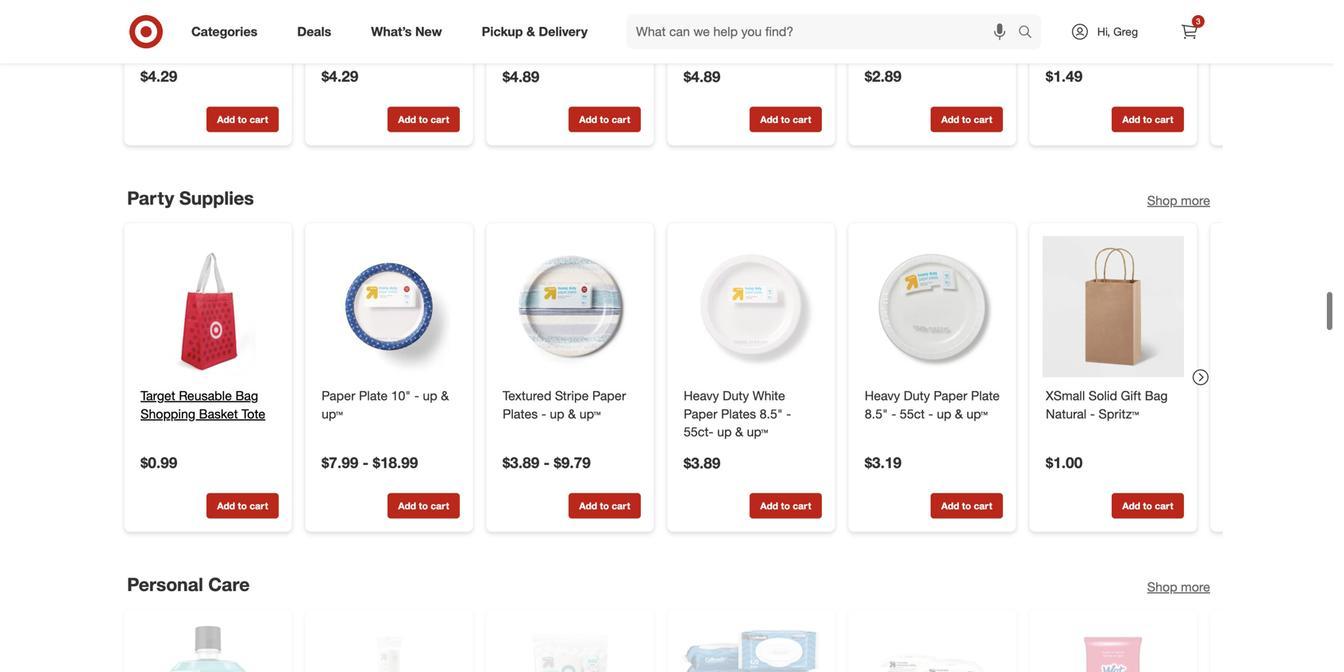 Task type: locate. For each thing, give the bounding box(es) containing it.
flushable cleaning cloths - fresh scent - up & up™ image
[[862, 623, 1003, 673], [862, 623, 1003, 673]]

1 $3.89 from the left
[[503, 454, 539, 472]]

0 vertical spatial shop more
[[1147, 193, 1210, 208]]

more for party supplies
[[1181, 193, 1210, 208]]

0 horizontal spatial heavy
[[684, 388, 719, 404]]

2pk
[[546, 2, 568, 17], [727, 2, 749, 17]]

up right 55ct
[[937, 406, 951, 422]]

$3.89 - $9.79
[[503, 454, 591, 472]]

1 magic from the left
[[209, 2, 244, 17]]

x inside scotch 4pk transparent tape 3/4" x 275"
[[923, 20, 929, 35]]

$4.29 for 3/4"
[[141, 67, 177, 85]]

plates down white at right bottom
[[721, 406, 756, 422]]

gift
[[752, 2, 773, 17], [322, 20, 342, 35], [1121, 388, 1141, 404]]

0 vertical spatial shop more button
[[1147, 192, 1210, 210]]

0 horizontal spatial plate
[[359, 388, 388, 404]]

target
[[141, 388, 175, 404]]

tape
[[247, 2, 274, 17], [609, 2, 636, 17], [379, 20, 406, 35], [684, 20, 711, 35], [865, 20, 892, 35]]

$4.89 for scotch 2pk magic tape matte finish 3/4" x 600"
[[503, 68, 539, 86]]

cart
[[250, 114, 268, 125], [431, 114, 449, 125], [612, 114, 630, 125], [793, 114, 811, 125], [974, 114, 992, 125], [1155, 114, 1173, 125], [250, 500, 268, 512], [431, 500, 449, 512], [612, 500, 630, 512], [793, 500, 811, 512], [974, 500, 992, 512], [1155, 500, 1173, 512]]

1 2pk from the left
[[546, 2, 568, 17]]

2 magic from the left
[[571, 2, 606, 17]]

$4.89 for scotch 2pk gift wrap tape satin finish 3/4" x 600"
[[684, 68, 720, 86]]

what's new
[[371, 24, 442, 39]]

3 scotch from the left
[[503, 2, 543, 17]]

scotch 2pk magic tape matte finish 3/4" x 600"
[[503, 2, 636, 53]]

up right 55ct-
[[717, 424, 732, 440]]

- inside heavy duty white paper plates 8.5" - 55ct- up & up™
[[786, 406, 791, 422]]

shop
[[1147, 193, 1177, 208], [1147, 579, 1177, 595]]

600" inside 'scotch 2pk magic tape matte finish 3/4" x 600"'
[[503, 38, 529, 53]]

4 3/4" from the left
[[895, 20, 919, 35]]

shop more for personal care
[[1147, 579, 1210, 595]]

duty up 55ct
[[904, 388, 930, 404]]

$4.89
[[503, 68, 539, 86], [684, 68, 720, 86]]

1 vertical spatial wrap
[[346, 20, 375, 35]]

gift inside xsmall solid gift bag natural - spritz™
[[1121, 388, 1141, 404]]

personal care
[[127, 574, 250, 596]]

duty for $3.89
[[723, 388, 749, 404]]

cottonelle flushable wet wipes image
[[681, 623, 822, 673], [681, 623, 822, 673]]

x
[[168, 20, 174, 35], [603, 20, 610, 35], [811, 20, 817, 35], [923, 20, 929, 35]]

1 horizontal spatial $4.29
[[322, 67, 358, 85]]

3/4" inside scotch 4pk transparent tape 3/4" x 275"
[[895, 20, 919, 35]]

heavy duty white paper plates 8.5" - 55ct- up & up™ image
[[681, 236, 822, 377], [681, 236, 822, 377]]

up™ up $7.99
[[322, 406, 343, 422]]

1 vertical spatial shop
[[1147, 579, 1177, 595]]

1 bag from the left
[[235, 388, 258, 404]]

1 plates from the left
[[503, 406, 538, 422]]

1 600" from the left
[[503, 38, 529, 53]]

wrap inside scotch 2pk gift wrap tape satin finish 3/4" x 600"
[[776, 2, 806, 17]]

scotch 3pk magic tape 3/4" x 350"
[[141, 2, 274, 35]]

finish
[[539, 20, 572, 35], [747, 20, 780, 35]]

1 horizontal spatial duty
[[904, 388, 930, 404]]

2pk for satin
[[727, 2, 749, 17]]

x inside scotch 2pk gift wrap tape satin finish 3/4" x 600"
[[811, 20, 817, 35]]

xsmall solid gift bag natural - spritz™ image
[[1043, 236, 1184, 377], [1043, 236, 1184, 377]]

tape inside 'scotch 2pk magic tape matte finish 3/4" x 600"'
[[609, 2, 636, 17]]

0 vertical spatial more
[[1181, 193, 1210, 208]]

3 link
[[1172, 14, 1207, 49]]

2 600" from the left
[[684, 38, 710, 53]]

crayola
[[1046, 2, 1089, 17]]

categories
[[191, 24, 257, 39]]

$4.89 down 'pickup & delivery'
[[503, 68, 539, 86]]

finish inside scotch 2pk gift wrap tape satin finish 3/4" x 600"
[[747, 20, 780, 35]]

scotch 2pk gift wrap tape satin finish 3/4" x 600"
[[684, 2, 817, 53]]

1 duty from the left
[[723, 388, 749, 404]]

scotch for scotch 2pk gift wrap tape satin finish 3/4" x 600"
[[684, 2, 724, 17]]

0 horizontal spatial magic
[[209, 2, 244, 17]]

1 horizontal spatial 2pk
[[727, 2, 749, 17]]

up inside textured stripe paper plates - up & up™
[[550, 406, 564, 422]]

1 vertical spatial gift
[[322, 20, 342, 35]]

8.5" down white at right bottom
[[760, 406, 783, 422]]

wet ones antibacterial hand wipes travel pack - fresh - 20ct image
[[1043, 623, 1184, 673], [1043, 623, 1184, 673]]

&
[[527, 24, 535, 39], [441, 388, 449, 404], [568, 406, 576, 422], [955, 406, 963, 422], [735, 424, 743, 440]]

crayola 24ct kids crayons
[[1046, 2, 1146, 35]]

more for personal care
[[1181, 579, 1210, 595]]

2pk up delivery
[[546, 2, 568, 17]]

$4.29 down scotch 3pk magic tape 3/4" x 350"
[[141, 67, 177, 85]]

paper inside heavy duty white paper plates 8.5" - 55ct- up & up™
[[684, 406, 717, 422]]

tape inside scotch 3pk magic tape 3/4" x 350"
[[247, 2, 274, 17]]

paper
[[322, 388, 355, 404], [592, 388, 626, 404], [934, 388, 967, 404], [684, 406, 717, 422]]

$4.89 down satin
[[684, 68, 720, 86]]

2 3/4" from the left
[[576, 20, 599, 35]]

gift for $4.89
[[752, 2, 773, 17]]

2 plates from the left
[[721, 406, 756, 422]]

heavy up 55ct
[[865, 388, 900, 404]]

1 horizontal spatial heavy
[[865, 388, 900, 404]]

listerine cool mint antiseptic mouthwash image
[[137, 623, 279, 673], [137, 623, 279, 673]]

2 2pk from the left
[[727, 2, 749, 17]]

2 plate from the left
[[971, 388, 1000, 404]]

crayons
[[1046, 20, 1093, 35]]

2 vertical spatial gift
[[1121, 388, 1141, 404]]

0 vertical spatial wrap
[[776, 2, 806, 17]]

magic up delivery
[[571, 2, 606, 17]]

$3.89 left the $9.79
[[503, 454, 539, 472]]

$7.99 - $18.99
[[322, 454, 418, 472]]

2pk inside scotch 2pk gift wrap tape satin finish 3/4" x 600"
[[727, 2, 749, 17]]

1 shop from the top
[[1147, 193, 1177, 208]]

& right 55ct-
[[735, 424, 743, 440]]

1 horizontal spatial finish
[[747, 20, 780, 35]]

gift for $1.00
[[1121, 388, 1141, 404]]

- inside textured stripe paper plates - up & up™
[[541, 406, 546, 422]]

8.5" left 55ct
[[865, 406, 888, 422]]

target reusable bag shopping basket tote image
[[137, 236, 279, 377], [137, 236, 279, 377]]

3/4" inside 'scotch 2pk magic tape matte finish 3/4" x 600"'
[[576, 20, 599, 35]]

& right 55ct
[[955, 406, 963, 422]]

greg
[[1113, 25, 1138, 39]]

scotch inside scotch 2pk gift wrap tape satin finish 3/4" x 600"
[[684, 2, 724, 17]]

xsmall
[[1046, 388, 1085, 404]]

bag inside xsmall solid gift bag natural - spritz™
[[1145, 388, 1168, 404]]

up™ down white at right bottom
[[747, 424, 768, 440]]

$1.00
[[1046, 454, 1083, 472]]

hi, greg
[[1097, 25, 1138, 39]]

2 $4.89 from the left
[[684, 68, 720, 86]]

what's new link
[[358, 14, 462, 49]]

textured
[[503, 388, 551, 404]]

magic inside 'scotch 2pk magic tape matte finish 3/4" x 600"'
[[571, 2, 606, 17]]

& inside textured stripe paper plates - up & up™
[[568, 406, 576, 422]]

275"
[[933, 20, 959, 35]]

scotch left 3pk
[[141, 2, 181, 17]]

scotch left 4pk
[[865, 2, 905, 17]]

heavy inside heavy duty white paper plates 8.5" - 55ct- up & up™
[[684, 388, 719, 404]]

scotch left 3ct
[[322, 2, 362, 17]]

party supplies
[[127, 187, 254, 209]]

natural
[[1046, 406, 1087, 422]]

1 horizontal spatial 600"
[[684, 38, 710, 53]]

0 horizontal spatial $4.89
[[503, 68, 539, 86]]

0 horizontal spatial $3.89
[[503, 454, 539, 472]]

5 scotch from the left
[[865, 2, 905, 17]]

1 finish from the left
[[539, 20, 572, 35]]

8.5"
[[760, 406, 783, 422], [865, 406, 888, 422]]

0 horizontal spatial plates
[[503, 406, 538, 422]]

600" inside scotch 2pk gift wrap tape satin finish 3/4" x 600"
[[684, 38, 710, 53]]

paper inside textured stripe paper plates - up & up™
[[592, 388, 626, 404]]

scotch inside scotch 4pk transparent tape 3/4" x 275"
[[865, 2, 905, 17]]

paper plate 10" - up & up™ image
[[318, 236, 460, 377], [318, 236, 460, 377]]

jumbo cotton balls - 200ct - up & up™ image
[[500, 623, 641, 673], [500, 623, 641, 673]]

4 scotch from the left
[[684, 2, 724, 17]]

2 duty from the left
[[904, 388, 930, 404]]

$4.29 for wrap
[[322, 67, 358, 85]]

0 horizontal spatial 8.5"
[[760, 406, 783, 422]]

heavy
[[684, 388, 719, 404], [865, 388, 900, 404]]

duty
[[723, 388, 749, 404], [904, 388, 930, 404]]

0 horizontal spatial 600"
[[503, 38, 529, 53]]

scotch inside scotch 3pk magic tape 3/4" x 350"
[[141, 2, 181, 17]]

0 horizontal spatial bag
[[235, 388, 258, 404]]

shop more button for party supplies
[[1147, 192, 1210, 210]]

3 x from the left
[[811, 20, 817, 35]]

0 horizontal spatial gift
[[322, 20, 342, 35]]

shop more
[[1147, 193, 1210, 208], [1147, 579, 1210, 595]]

1 horizontal spatial wrap
[[776, 2, 806, 17]]

$3.89 for $3.89 - $9.79
[[503, 454, 539, 472]]

2 scotch from the left
[[322, 2, 362, 17]]

1 x from the left
[[168, 20, 174, 35]]

personal
[[127, 574, 203, 596]]

$3.89
[[503, 454, 539, 472], [684, 454, 720, 472]]

& down stripe
[[568, 406, 576, 422]]

2 shop more from the top
[[1147, 579, 1210, 595]]

heavy inside heavy duty paper plate 8.5" - 55ct - up & up™
[[865, 388, 900, 404]]

scotch up satin
[[684, 2, 724, 17]]

add
[[217, 114, 235, 125], [398, 114, 416, 125], [579, 114, 597, 125], [760, 114, 778, 125], [941, 114, 959, 125], [1122, 114, 1140, 125], [217, 500, 235, 512], [398, 500, 416, 512], [579, 500, 597, 512], [760, 500, 778, 512], [941, 500, 959, 512], [1122, 500, 1140, 512]]

1 horizontal spatial gift
[[752, 2, 773, 17]]

add to cart button
[[206, 107, 279, 132], [388, 107, 460, 132], [569, 107, 641, 132], [750, 107, 822, 132], [931, 107, 1003, 132], [1112, 107, 1184, 132], [206, 493, 279, 519], [388, 493, 460, 519], [569, 493, 641, 519], [750, 493, 822, 519], [931, 493, 1003, 519], [1112, 493, 1184, 519]]

up inside paper plate 10" - up & up™
[[423, 388, 437, 404]]

duty inside heavy duty white paper plates 8.5" - 55ct- up & up™
[[723, 388, 749, 404]]

2pk inside 'scotch 2pk magic tape matte finish 3/4" x 600"'
[[546, 2, 568, 17]]

duty inside heavy duty paper plate 8.5" - 55ct - up & up™
[[904, 388, 930, 404]]

kids
[[1121, 2, 1146, 17]]

2 $3.89 from the left
[[684, 454, 720, 472]]

0 vertical spatial shop
[[1147, 193, 1177, 208]]

magic for $4.29
[[209, 2, 244, 17]]

- inside xsmall solid gift bag natural - spritz™
[[1090, 406, 1095, 422]]

magic up categories
[[209, 2, 244, 17]]

1 vertical spatial shop more button
[[1147, 578, 1210, 596]]

tape for $2.89
[[865, 20, 892, 35]]

1 horizontal spatial $3.89
[[684, 454, 720, 472]]

0 horizontal spatial finish
[[539, 20, 572, 35]]

1 horizontal spatial magic
[[571, 2, 606, 17]]

0 horizontal spatial 2pk
[[546, 2, 568, 17]]

up™ right 55ct
[[967, 406, 988, 422]]

basic cotton rounds nail polish and makeup remover pads - 100ct - up & up™ image
[[318, 623, 460, 673], [318, 623, 460, 673]]

24ct
[[1092, 2, 1117, 17]]

shop more button
[[1147, 192, 1210, 210], [1147, 578, 1210, 596]]

2 $4.29 from the left
[[322, 67, 358, 85]]

0 horizontal spatial wrap
[[346, 20, 375, 35]]

4 x from the left
[[923, 20, 929, 35]]

up down stripe
[[550, 406, 564, 422]]

1 8.5" from the left
[[760, 406, 783, 422]]

scotch up matte at the top left of the page
[[503, 2, 543, 17]]

delivery
[[539, 24, 588, 39]]

2 8.5" from the left
[[865, 406, 888, 422]]

1 shop more from the top
[[1147, 193, 1210, 208]]

2 finish from the left
[[747, 20, 780, 35]]

1 horizontal spatial plate
[[971, 388, 1000, 404]]

What can we help you find? suggestions appear below search field
[[627, 14, 1022, 49]]

what's
[[371, 24, 412, 39]]

1 $4.89 from the left
[[503, 68, 539, 86]]

magic for $4.89
[[571, 2, 606, 17]]

plates down textured
[[503, 406, 538, 422]]

$4.29 down deals link
[[322, 67, 358, 85]]

deals
[[297, 24, 331, 39]]

textured stripe paper plates - up & up™ image
[[500, 236, 641, 377], [500, 236, 641, 377]]

scotch for scotch 3pk magic tape 3/4" x 350"
[[141, 2, 181, 17]]

8.5" inside heavy duty white paper plates 8.5" - 55ct- up & up™
[[760, 406, 783, 422]]

3 3/4" from the left
[[783, 20, 807, 35]]

0 horizontal spatial duty
[[723, 388, 749, 404]]

1 horizontal spatial $4.89
[[684, 68, 720, 86]]

shop more button for personal care
[[1147, 578, 1210, 596]]

2 horizontal spatial gift
[[1121, 388, 1141, 404]]

1 scotch from the left
[[141, 2, 181, 17]]

1 plate from the left
[[359, 388, 388, 404]]

heavy duty white paper plates 8.5" - 55ct- up & up™
[[684, 388, 791, 440]]

scotch inside scotch 3ct .75"x350" gift wrap tape
[[322, 2, 362, 17]]

heavy duty paper plate 8.5" - 55ct - up & up™
[[865, 388, 1000, 422]]

tape inside scotch 4pk transparent tape 3/4" x 275"
[[865, 20, 892, 35]]

bag up tote
[[235, 388, 258, 404]]

wrap
[[776, 2, 806, 17], [346, 20, 375, 35]]

0 horizontal spatial $4.29
[[141, 67, 177, 85]]

more
[[1181, 193, 1210, 208], [1181, 579, 1210, 595]]

1 horizontal spatial 8.5"
[[865, 406, 888, 422]]

$2.89
[[865, 67, 902, 85]]

350"
[[178, 20, 205, 35]]

2 heavy from the left
[[865, 388, 900, 404]]

1 3/4" from the left
[[141, 20, 164, 35]]

1 vertical spatial more
[[1181, 579, 1210, 595]]

heavy up 55ct-
[[684, 388, 719, 404]]

$3.89 down 55ct-
[[684, 454, 720, 472]]

scotch inside 'scotch 2pk magic tape matte finish 3/4" x 600"'
[[503, 2, 543, 17]]

bag
[[235, 388, 258, 404], [1145, 388, 1168, 404]]

plates inside heavy duty white paper plates 8.5" - 55ct- up & up™
[[721, 406, 756, 422]]

& inside heavy duty white paper plates 8.5" - 55ct- up & up™
[[735, 424, 743, 440]]

0 vertical spatial gift
[[752, 2, 773, 17]]

reusable
[[179, 388, 232, 404]]

pickup & delivery link
[[468, 14, 608, 49]]

solid
[[1089, 388, 1117, 404]]

up inside heavy duty white paper plates 8.5" - 55ct- up & up™
[[717, 424, 732, 440]]

gift inside scotch 2pk gift wrap tape satin finish 3/4" x 600"
[[752, 2, 773, 17]]

scotch
[[141, 2, 181, 17], [322, 2, 362, 17], [503, 2, 543, 17], [684, 2, 724, 17], [865, 2, 905, 17]]

& right 10"
[[441, 388, 449, 404]]

3/4"
[[141, 20, 164, 35], [576, 20, 599, 35], [783, 20, 807, 35], [895, 20, 919, 35]]

heavy duty paper plate 8.5" - 55ct - up & up™ image
[[862, 236, 1003, 377], [862, 236, 1003, 377]]

1 heavy from the left
[[684, 388, 719, 404]]

$4.29
[[141, 67, 177, 85], [322, 67, 358, 85]]

up™ inside heavy duty paper plate 8.5" - 55ct - up & up™
[[967, 406, 988, 422]]

2 x from the left
[[603, 20, 610, 35]]

bag right solid
[[1145, 388, 1168, 404]]

10"
[[391, 388, 411, 404]]

1 $4.29 from the left
[[141, 67, 177, 85]]

2 shop from the top
[[1147, 579, 1177, 595]]

- inside paper plate 10" - up & up™
[[414, 388, 419, 404]]

1 vertical spatial shop more
[[1147, 579, 1210, 595]]

up™ down stripe
[[579, 406, 601, 422]]

magic inside scotch 3pk magic tape 3/4" x 350"
[[209, 2, 244, 17]]

textured stripe paper plates - up & up™ link
[[503, 387, 638, 423]]

1 more from the top
[[1181, 193, 1210, 208]]

55ct
[[900, 406, 925, 422]]

spritz™
[[1099, 406, 1139, 422]]

1 horizontal spatial bag
[[1145, 388, 1168, 404]]

scotch for scotch 3ct .75"x350" gift wrap tape
[[322, 2, 362, 17]]

1 shop more button from the top
[[1147, 192, 1210, 210]]

paper plate 10" - up & up™
[[322, 388, 449, 422]]

2 bag from the left
[[1145, 388, 1168, 404]]

xsmall solid gift bag natural - spritz™
[[1046, 388, 1168, 422]]

up
[[423, 388, 437, 404], [550, 406, 564, 422], [937, 406, 951, 422], [717, 424, 732, 440]]

up right 10"
[[423, 388, 437, 404]]

add to cart
[[217, 114, 268, 125], [398, 114, 449, 125], [579, 114, 630, 125], [760, 114, 811, 125], [941, 114, 992, 125], [1122, 114, 1173, 125], [217, 500, 268, 512], [398, 500, 449, 512], [579, 500, 630, 512], [760, 500, 811, 512], [941, 500, 992, 512], [1122, 500, 1173, 512]]

duty left white at right bottom
[[723, 388, 749, 404]]

to
[[238, 114, 247, 125], [419, 114, 428, 125], [600, 114, 609, 125], [781, 114, 790, 125], [962, 114, 971, 125], [1143, 114, 1152, 125], [238, 500, 247, 512], [419, 500, 428, 512], [600, 500, 609, 512], [781, 500, 790, 512], [962, 500, 971, 512], [1143, 500, 1152, 512]]

2pk up satin
[[727, 2, 749, 17]]

2 more from the top
[[1181, 579, 1210, 595]]

2 shop more button from the top
[[1147, 578, 1210, 596]]

1 horizontal spatial plates
[[721, 406, 756, 422]]



Task type: describe. For each thing, give the bounding box(es) containing it.
duty for $3.19
[[904, 388, 930, 404]]

white
[[753, 388, 785, 404]]

$7.99
[[322, 454, 358, 472]]

2pk for finish
[[546, 2, 568, 17]]

basket
[[199, 406, 238, 422]]

tape for $4.29
[[247, 2, 274, 17]]

3/4" inside scotch 3pk magic tape 3/4" x 350"
[[141, 20, 164, 35]]

3
[[1196, 16, 1201, 26]]

.75"x350"
[[387, 2, 443, 17]]

heavy duty paper plate 8.5" - 55ct - up & up™ link
[[865, 387, 1000, 423]]

gift inside scotch 3ct .75"x350" gift wrap tape
[[322, 20, 342, 35]]

finish inside 'scotch 2pk magic tape matte finish 3/4" x 600"'
[[539, 20, 572, 35]]

textured stripe paper plates - up & up™
[[503, 388, 626, 422]]

heavy duty white paper plates 8.5" - 55ct- up & up™ link
[[684, 387, 819, 441]]

$18.99
[[373, 454, 418, 472]]

tape inside scotch 3ct .75"x350" gift wrap tape
[[379, 20, 406, 35]]

plate inside heavy duty paper plate 8.5" - 55ct - up & up™
[[971, 388, 1000, 404]]

paper plate 10" - up & up™ link
[[322, 387, 457, 423]]

pickup
[[482, 24, 523, 39]]

55ct-
[[684, 424, 714, 440]]

3pk
[[184, 2, 205, 17]]

& inside heavy duty paper plate 8.5" - 55ct - up & up™
[[955, 406, 963, 422]]

scotch 4pk transparent tape 3/4" x 275" link
[[865, 0, 1000, 37]]

pickup & delivery
[[482, 24, 588, 39]]

bag inside target reusable bag shopping basket tote
[[235, 388, 258, 404]]

shopping
[[141, 406, 195, 422]]

transparent
[[933, 2, 1000, 17]]

4pk
[[909, 2, 930, 17]]

scotch 4pk transparent tape 3/4" x 275"
[[865, 2, 1000, 35]]

categories link
[[178, 14, 277, 49]]

$9.79
[[554, 454, 591, 472]]

target reusable bag shopping basket tote link
[[141, 387, 276, 423]]

heavy for $3.19
[[865, 388, 900, 404]]

heavy for $3.89
[[684, 388, 719, 404]]

up™ inside textured stripe paper plates - up & up™
[[579, 406, 601, 422]]

& right pickup
[[527, 24, 535, 39]]

target reusable bag shopping basket tote
[[141, 388, 265, 422]]

tape inside scotch 2pk gift wrap tape satin finish 3/4" x 600"
[[684, 20, 711, 35]]

scotch for scotch 2pk magic tape matte finish 3/4" x 600"
[[503, 2, 543, 17]]

up™ inside heavy duty white paper plates 8.5" - 55ct- up & up™
[[747, 424, 768, 440]]

scotch 3pk magic tape 3/4" x 350" link
[[141, 0, 276, 37]]

x inside 'scotch 2pk magic tape matte finish 3/4" x 600"'
[[603, 20, 610, 35]]

search button
[[1011, 14, 1049, 52]]

x inside scotch 3pk magic tape 3/4" x 350"
[[168, 20, 174, 35]]

supplies
[[179, 187, 254, 209]]

shop for party supplies
[[1147, 193, 1177, 208]]

deals link
[[284, 14, 351, 49]]

scotch for scotch 4pk transparent tape 3/4" x 275"
[[865, 2, 905, 17]]

new
[[415, 24, 442, 39]]

satin
[[714, 20, 743, 35]]

scotch 2pk magic tape matte finish 3/4" x 600" link
[[503, 0, 638, 55]]

matte
[[503, 20, 535, 35]]

paper inside paper plate 10" - up & up™
[[322, 388, 355, 404]]

plates inside textured stripe paper plates - up & up™
[[503, 406, 538, 422]]

shop for personal care
[[1147, 579, 1177, 595]]

crayola 24ct kids crayons link
[[1046, 0, 1181, 37]]

$3.19
[[865, 454, 902, 472]]

8.5" inside heavy duty paper plate 8.5" - 55ct - up & up™
[[865, 406, 888, 422]]

up™ inside paper plate 10" - up & up™
[[322, 406, 343, 422]]

3/4" inside scotch 2pk gift wrap tape satin finish 3/4" x 600"
[[783, 20, 807, 35]]

$3.89 for $3.89
[[684, 454, 720, 472]]

tote
[[242, 406, 265, 422]]

hi,
[[1097, 25, 1110, 39]]

$0.99
[[141, 454, 177, 472]]

care
[[208, 574, 250, 596]]

$1.49
[[1046, 67, 1083, 85]]

wrap inside scotch 3ct .75"x350" gift wrap tape
[[346, 20, 375, 35]]

scotch 2pk gift wrap tape satin finish 3/4" x 600" link
[[684, 0, 819, 55]]

party
[[127, 187, 174, 209]]

plate inside paper plate 10" - up & up™
[[359, 388, 388, 404]]

& inside paper plate 10" - up & up™
[[441, 388, 449, 404]]

xsmall solid gift bag natural - spritz™ link
[[1046, 387, 1181, 423]]

scotch 3ct .75"x350" gift wrap tape
[[322, 2, 443, 35]]

tape for $4.89
[[609, 2, 636, 17]]

shop more for party supplies
[[1147, 193, 1210, 208]]

up inside heavy duty paper plate 8.5" - 55ct - up & up™
[[937, 406, 951, 422]]

scotch 3ct .75"x350" gift wrap tape link
[[322, 0, 457, 37]]

search
[[1011, 25, 1049, 41]]

3ct
[[365, 2, 383, 17]]

paper inside heavy duty paper plate 8.5" - 55ct - up & up™
[[934, 388, 967, 404]]

stripe
[[555, 388, 589, 404]]



Task type: vqa. For each thing, say whether or not it's contained in the screenshot.
exclusive)
no



